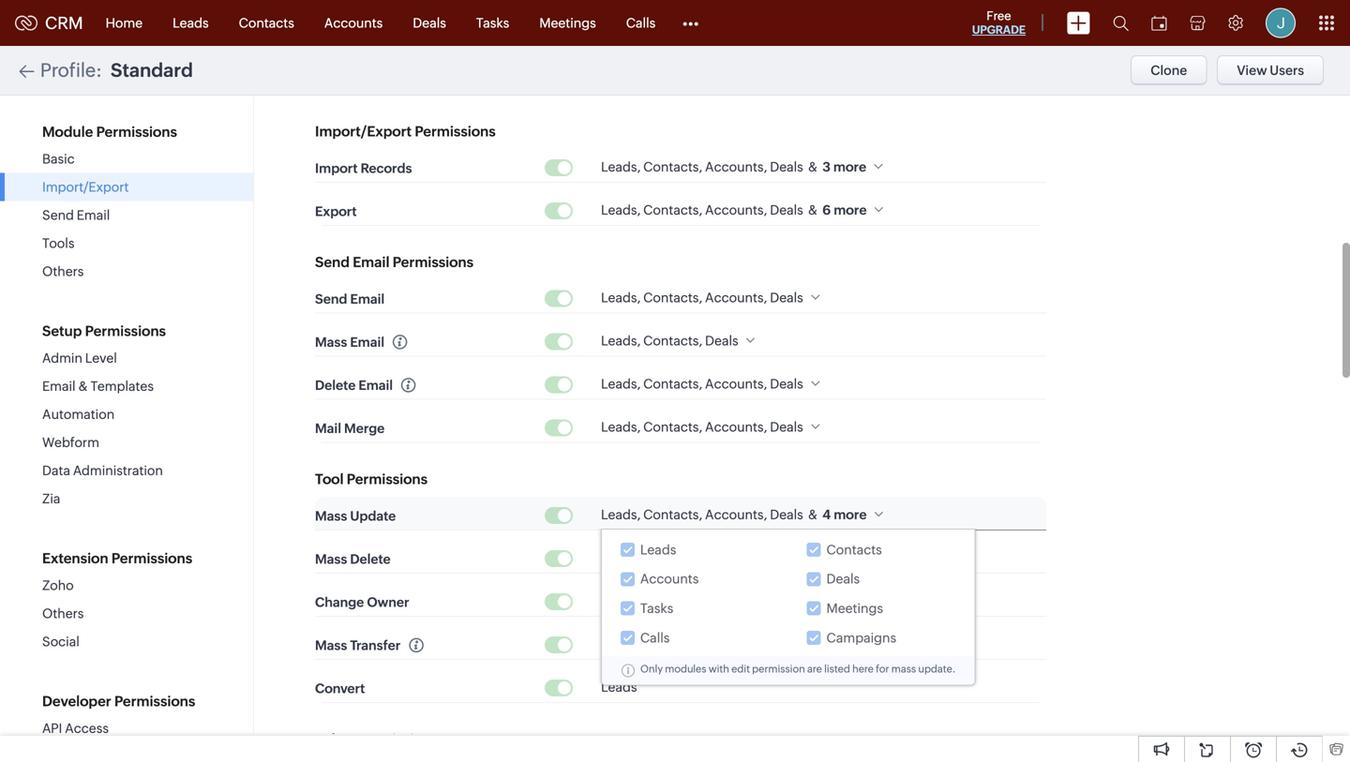 Task type: locate. For each thing, give the bounding box(es) containing it.
send down export
[[315, 254, 350, 271]]

send email up mass email
[[315, 292, 385, 307]]

others
[[42, 264, 84, 279], [42, 607, 84, 622]]

5 leads, from the top
[[601, 377, 641, 392]]

mass
[[315, 335, 347, 350], [315, 509, 347, 524], [315, 552, 347, 567], [315, 639, 347, 654]]

7 accounts, from the top
[[706, 551, 768, 566]]

search element
[[1102, 0, 1141, 46]]

automation
[[42, 407, 115, 422]]

email up "delete email"
[[350, 335, 385, 350]]

9 contacts, from the top
[[644, 594, 703, 609]]

1 horizontal spatial leads
[[601, 680, 637, 695]]

permissions for import/export permissions
[[415, 123, 496, 140]]

import/export
[[315, 123, 412, 140], [42, 180, 129, 195]]

1 leads, contacts, accounts, deals & 4 more from the top
[[601, 508, 867, 523]]

2 vertical spatial leads
[[601, 680, 637, 695]]

home
[[106, 15, 143, 30]]

mass for mass update
[[315, 509, 347, 524]]

1 vertical spatial leads, contacts, accounts, deals
[[601, 377, 804, 392]]

1 4 from the top
[[823, 508, 831, 523]]

more
[[834, 159, 867, 175], [834, 203, 867, 218], [834, 508, 867, 523], [834, 551, 867, 566], [834, 594, 867, 609], [834, 637, 867, 652]]

contacts up 'campaigns'
[[827, 543, 883, 558]]

leads, contacts, accounts, deals & 3 more
[[601, 159, 867, 175]]

edit
[[732, 664, 751, 675]]

mass up "delete email"
[[315, 335, 347, 350]]

tasks right deals link
[[477, 15, 510, 30]]

leads link
[[158, 0, 224, 46]]

4 mass from the top
[[315, 639, 347, 654]]

delete
[[315, 378, 356, 393], [350, 552, 391, 567]]

0 horizontal spatial accounts
[[324, 15, 383, 30]]

0 vertical spatial meetings
[[540, 15, 596, 30]]

leads,
[[601, 159, 641, 175], [601, 203, 641, 218], [601, 290, 641, 305], [601, 334, 641, 349], [601, 377, 641, 392], [601, 420, 641, 435], [601, 508, 641, 523], [601, 551, 641, 566], [601, 594, 641, 609], [601, 637, 641, 652]]

calls left other modules field
[[626, 15, 656, 30]]

api access
[[42, 721, 109, 736]]

3 contacts, from the top
[[644, 290, 703, 305]]

leads, contacts, accounts, deals for send email
[[601, 290, 804, 305]]

10 contacts, from the top
[[644, 637, 703, 652]]

others down tools at the top left of the page
[[42, 264, 84, 279]]

meetings left the 'calls' link
[[540, 15, 596, 30]]

2 leads, contacts, accounts, deals from the top
[[601, 377, 804, 392]]

send
[[42, 208, 74, 223], [315, 254, 350, 271], [315, 292, 348, 307]]

1 vertical spatial accounts
[[641, 572, 699, 587]]

8 leads, from the top
[[601, 551, 641, 566]]

import/export up import records
[[315, 123, 412, 140]]

campaigns
[[827, 631, 897, 646]]

0 horizontal spatial meetings
[[540, 15, 596, 30]]

merge
[[344, 421, 385, 436]]

contacts
[[239, 15, 294, 30], [827, 543, 883, 558]]

6 leads, from the top
[[601, 420, 641, 435]]

contacts,
[[644, 159, 703, 175], [644, 203, 703, 218], [644, 290, 703, 305], [644, 334, 703, 349], [644, 377, 703, 392], [644, 420, 703, 435], [644, 508, 703, 523], [644, 551, 703, 566], [644, 594, 703, 609], [644, 637, 703, 652]]

import/export permissions
[[315, 123, 496, 140]]

here
[[853, 664, 874, 675]]

meetings
[[540, 15, 596, 30], [827, 601, 884, 616]]

only
[[641, 664, 663, 675]]

1 vertical spatial calls
[[641, 631, 670, 646]]

developer
[[42, 694, 111, 710]]

0 vertical spatial leads, contacts, accounts, deals
[[601, 290, 804, 305]]

contacts right leads link
[[239, 15, 294, 30]]

1 contacts, from the top
[[644, 159, 703, 175]]

convert
[[315, 682, 365, 697]]

1 leads, contacts, accounts, deals from the top
[[601, 290, 804, 305]]

3 leads, contacts, accounts, deals from the top
[[601, 420, 804, 435]]

modules
[[665, 664, 707, 675]]

mass for mass delete
[[315, 552, 347, 567]]

delete down update
[[350, 552, 391, 567]]

1 horizontal spatial meetings
[[827, 601, 884, 616]]

0 vertical spatial import/export
[[315, 123, 412, 140]]

mass up change at the bottom left of page
[[315, 552, 347, 567]]

calendar image
[[1152, 15, 1168, 30]]

send up tools at the top left of the page
[[42, 208, 74, 223]]

leads, contacts, accounts, deals & 4 more
[[601, 508, 867, 523], [601, 551, 867, 566], [601, 594, 867, 609], [601, 637, 867, 652]]

2 others from the top
[[42, 607, 84, 622]]

extension
[[42, 551, 108, 567]]

1 horizontal spatial import/export
[[315, 123, 412, 140]]

delete up mail
[[315, 378, 356, 393]]

accounts link
[[309, 0, 398, 46]]

others up social
[[42, 607, 84, 622]]

records
[[361, 161, 412, 176]]

2 vertical spatial send
[[315, 292, 348, 307]]

2 vertical spatial leads, contacts, accounts, deals
[[601, 420, 804, 435]]

tasks
[[477, 15, 510, 30], [641, 601, 674, 616]]

profile : standard
[[40, 60, 193, 81]]

1 vertical spatial others
[[42, 607, 84, 622]]

1 vertical spatial contacts
[[827, 543, 883, 558]]

0 vertical spatial contacts
[[239, 15, 294, 30]]

tasks up only
[[641, 601, 674, 616]]

calls up only
[[641, 631, 670, 646]]

1 vertical spatial leads
[[641, 543, 677, 558]]

send up mass email
[[315, 292, 348, 307]]

leads
[[173, 15, 209, 30], [641, 543, 677, 558], [601, 680, 637, 695]]

for
[[876, 664, 890, 675]]

Other Modules field
[[671, 8, 711, 38]]

accounts,
[[706, 159, 768, 175], [706, 203, 768, 218], [706, 290, 768, 305], [706, 377, 768, 392], [706, 420, 768, 435], [706, 508, 768, 523], [706, 551, 768, 566], [706, 594, 768, 609], [706, 637, 768, 652]]

setup permissions
[[42, 323, 166, 340]]

free upgrade
[[973, 9, 1026, 36]]

send email up tools at the top left of the page
[[42, 208, 110, 223]]

2 mass from the top
[[315, 509, 347, 524]]

level
[[85, 351, 117, 366]]

1 mass from the top
[[315, 335, 347, 350]]

send email permissions
[[315, 254, 474, 271]]

mail merge
[[315, 421, 385, 436]]

mass update
[[315, 509, 396, 524]]

1 horizontal spatial accounts
[[641, 572, 699, 587]]

accounts left deals link
[[324, 15, 383, 30]]

create menu image
[[1068, 12, 1091, 34]]

1 leads, from the top
[[601, 159, 641, 175]]

export
[[315, 204, 357, 219]]

calls
[[626, 15, 656, 30], [641, 631, 670, 646]]

accounts up 'modules'
[[641, 572, 699, 587]]

templates
[[91, 379, 154, 394]]

import/export for import/export permissions
[[315, 123, 412, 140]]

1 vertical spatial send email
[[315, 292, 385, 307]]

logo image
[[15, 15, 38, 30]]

0 horizontal spatial import/export
[[42, 180, 129, 195]]

3 leads, contacts, accounts, deals & 4 more from the top
[[601, 594, 867, 609]]

8 contacts, from the top
[[644, 551, 703, 566]]

mass down change at the bottom left of page
[[315, 639, 347, 654]]

4 leads, from the top
[[601, 334, 641, 349]]

contacts link
[[224, 0, 309, 46]]

0 vertical spatial leads
[[173, 15, 209, 30]]

crm
[[45, 13, 83, 33]]

3 mass from the top
[[315, 552, 347, 567]]

1 others from the top
[[42, 264, 84, 279]]

profile image
[[1267, 8, 1297, 38]]

leads, contacts, accounts, deals
[[601, 290, 804, 305], [601, 377, 804, 392], [601, 420, 804, 435]]

1 vertical spatial tasks
[[641, 601, 674, 616]]

0 vertical spatial send email
[[42, 208, 110, 223]]

1 vertical spatial meetings
[[827, 601, 884, 616]]

1 vertical spatial import/export
[[42, 180, 129, 195]]

email down export
[[353, 254, 390, 271]]

zia
[[42, 492, 60, 507]]

mass for mass transfer
[[315, 639, 347, 654]]

0 horizontal spatial tasks
[[477, 15, 510, 30]]

2 4 from the top
[[823, 551, 831, 566]]

4
[[823, 508, 831, 523], [823, 551, 831, 566], [823, 594, 831, 609], [823, 637, 831, 652]]

0 horizontal spatial contacts
[[239, 15, 294, 30]]

permissions for setup permissions
[[85, 323, 166, 340]]

permissions
[[415, 123, 496, 140], [96, 124, 177, 140], [393, 254, 474, 271], [85, 323, 166, 340], [347, 471, 428, 488], [111, 551, 192, 567], [114, 694, 195, 710], [357, 732, 438, 748]]

leads, contacts, deals
[[601, 334, 739, 349]]

mass down tool
[[315, 509, 347, 524]]

0 vertical spatial accounts
[[324, 15, 383, 30]]

crm link
[[15, 13, 83, 33]]

meetings up 'campaigns'
[[827, 601, 884, 616]]

delete email
[[315, 378, 393, 393]]

6 contacts, from the top
[[644, 420, 703, 435]]

3 accounts, from the top
[[706, 290, 768, 305]]

import/export down 'basic'
[[42, 180, 129, 195]]

create menu element
[[1056, 0, 1102, 46]]

7 contacts, from the top
[[644, 508, 703, 523]]

2 leads, from the top
[[601, 203, 641, 218]]

0 vertical spatial others
[[42, 264, 84, 279]]

permissions for extension permissions
[[111, 551, 192, 567]]

0 horizontal spatial send email
[[42, 208, 110, 223]]

permissions for module permissions
[[96, 124, 177, 140]]

1 vertical spatial delete
[[350, 552, 391, 567]]

&
[[809, 159, 818, 175], [809, 203, 818, 218], [78, 379, 88, 394], [809, 508, 818, 523], [809, 551, 818, 566], [809, 594, 818, 609], [809, 637, 818, 652]]

mail
[[315, 421, 341, 436]]



Task type: vqa. For each thing, say whether or not it's contained in the screenshot.
button
no



Task type: describe. For each thing, give the bounding box(es) containing it.
0 vertical spatial delete
[[315, 378, 356, 393]]

update.
[[919, 664, 956, 675]]

1 accounts, from the top
[[706, 159, 768, 175]]

permissions for other permissions
[[357, 732, 438, 748]]

tasks link
[[461, 0, 525, 46]]

update
[[350, 509, 396, 524]]

access
[[65, 721, 109, 736]]

import
[[315, 161, 358, 176]]

import/export for import/export
[[42, 180, 129, 195]]

mass delete
[[315, 552, 391, 567]]

data
[[42, 463, 70, 478]]

import records
[[315, 161, 412, 176]]

email down send email permissions at the left of the page
[[350, 292, 385, 307]]

administration
[[73, 463, 163, 478]]

2 horizontal spatial leads
[[641, 543, 677, 558]]

meetings link
[[525, 0, 611, 46]]

2 leads, contacts, accounts, deals & 4 more from the top
[[601, 551, 867, 566]]

free
[[987, 9, 1012, 23]]

tool
[[315, 471, 344, 488]]

email & templates
[[42, 379, 154, 394]]

2 accounts, from the top
[[706, 203, 768, 218]]

view users button
[[1218, 55, 1325, 85]]

admin
[[42, 351, 82, 366]]

setup
[[42, 323, 82, 340]]

upgrade
[[973, 23, 1026, 36]]

clone
[[1151, 63, 1188, 78]]

webform
[[42, 435, 99, 450]]

9 leads, from the top
[[601, 594, 641, 609]]

:
[[96, 60, 102, 81]]

only modules with edit permission are listed here for mass update.
[[641, 664, 956, 675]]

zoho
[[42, 578, 74, 593]]

listed
[[825, 664, 851, 675]]

1 horizontal spatial contacts
[[827, 543, 883, 558]]

basic
[[42, 152, 75, 167]]

0 horizontal spatial leads
[[173, 15, 209, 30]]

module
[[42, 124, 93, 140]]

6 accounts, from the top
[[706, 508, 768, 523]]

owner
[[367, 595, 410, 610]]

email down admin
[[42, 379, 76, 394]]

change
[[315, 595, 364, 610]]

permissions for tool permissions
[[347, 471, 428, 488]]

social
[[42, 635, 80, 650]]

developer permissions
[[42, 694, 195, 710]]

0 vertical spatial calls
[[626, 15, 656, 30]]

9 accounts, from the top
[[706, 637, 768, 652]]

10 leads, from the top
[[601, 637, 641, 652]]

4 accounts, from the top
[[706, 377, 768, 392]]

4 leads, contacts, accounts, deals & 4 more from the top
[[601, 637, 867, 652]]

change owner
[[315, 595, 410, 610]]

leads, contacts, accounts, deals for mail merge
[[601, 420, 804, 435]]

view users
[[1238, 63, 1305, 78]]

module permissions
[[42, 124, 177, 140]]

mass
[[892, 664, 917, 675]]

mass email
[[315, 335, 385, 350]]

5 accounts, from the top
[[706, 420, 768, 435]]

view
[[1238, 63, 1268, 78]]

3 leads, from the top
[[601, 290, 641, 305]]

8 accounts, from the top
[[706, 594, 768, 609]]

search image
[[1114, 15, 1130, 31]]

3 4 from the top
[[823, 594, 831, 609]]

users
[[1271, 63, 1305, 78]]

permissions for developer permissions
[[114, 694, 195, 710]]

tools
[[42, 236, 75, 251]]

mass transfer
[[315, 639, 401, 654]]

leads, contacts, accounts, deals & 6 more
[[601, 203, 867, 218]]

other
[[315, 732, 354, 748]]

2 contacts, from the top
[[644, 203, 703, 218]]

with
[[709, 664, 730, 675]]

4 4 from the top
[[823, 637, 831, 652]]

tool permissions
[[315, 471, 428, 488]]

admin level
[[42, 351, 117, 366]]

are
[[808, 664, 823, 675]]

mass for mass email
[[315, 335, 347, 350]]

0 vertical spatial tasks
[[477, 15, 510, 30]]

transfer
[[350, 639, 401, 654]]

email up merge
[[359, 378, 393, 393]]

0 vertical spatial send
[[42, 208, 74, 223]]

home link
[[91, 0, 158, 46]]

profile element
[[1255, 0, 1308, 46]]

1 vertical spatial send
[[315, 254, 350, 271]]

permission
[[753, 664, 806, 675]]

other permissions
[[315, 732, 438, 748]]

profile
[[40, 60, 96, 81]]

clone button
[[1132, 55, 1208, 85]]

api
[[42, 721, 62, 736]]

calls link
[[611, 0, 671, 46]]

extension permissions
[[42, 551, 192, 567]]

standard
[[111, 60, 193, 81]]

1 horizontal spatial send email
[[315, 292, 385, 307]]

data administration
[[42, 463, 163, 478]]

7 leads, from the top
[[601, 508, 641, 523]]

deals link
[[398, 0, 461, 46]]

4 contacts, from the top
[[644, 334, 703, 349]]

email down module permissions
[[77, 208, 110, 223]]

6
[[823, 203, 831, 218]]

3
[[823, 159, 831, 175]]

1 horizontal spatial tasks
[[641, 601, 674, 616]]

5 contacts, from the top
[[644, 377, 703, 392]]



